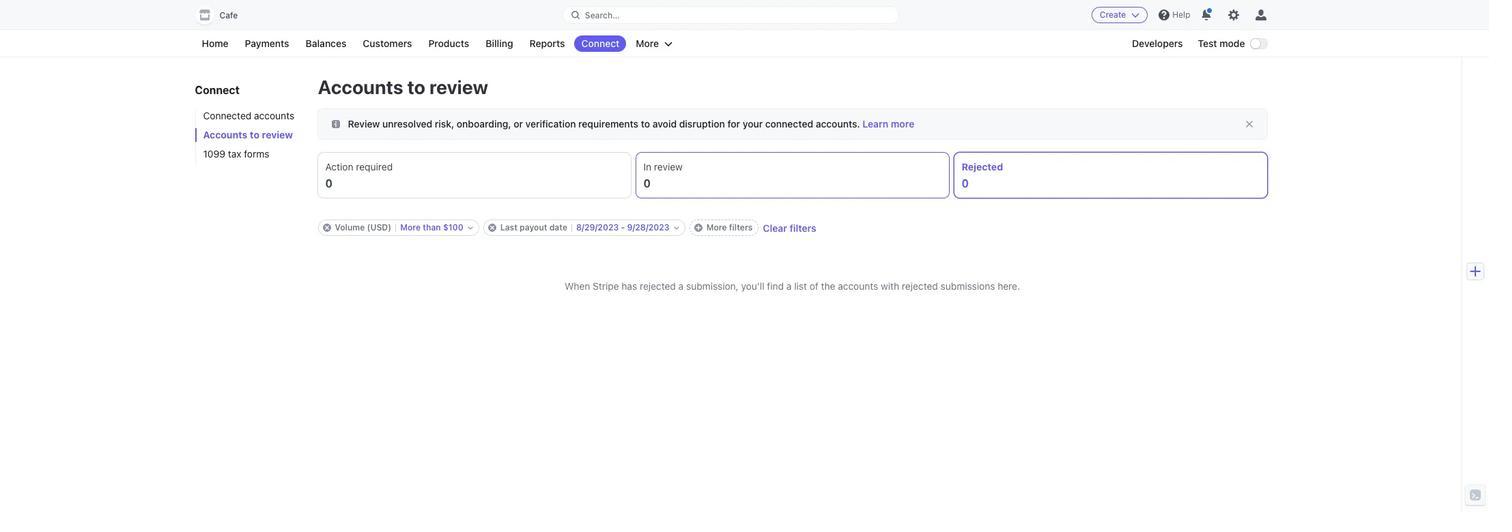 Task type: vqa. For each thing, say whether or not it's contained in the screenshot.
SUBMISSIONS
yes



Task type: describe. For each thing, give the bounding box(es) containing it.
tax
[[228, 148, 241, 160]]

more for more filters
[[707, 223, 727, 233]]

avoid
[[653, 118, 677, 130]]

help button
[[1154, 4, 1196, 26]]

review
[[348, 118, 380, 130]]

cafe button
[[195, 5, 252, 25]]

1 rejected from the left
[[640, 281, 676, 292]]

clear filters
[[763, 222, 817, 234]]

rejected 0
[[962, 161, 1003, 190]]

in review 0
[[644, 161, 683, 190]]

8/29/2023
[[576, 223, 619, 233]]

1099 tax forms link
[[195, 148, 304, 161]]

billing
[[486, 38, 513, 49]]

or
[[514, 118, 523, 130]]

more for more
[[636, 38, 659, 49]]

onboarding,
[[457, 118, 511, 130]]

required
[[356, 161, 393, 173]]

clear filters button
[[763, 222, 817, 234]]

1099 tax forms
[[203, 148, 269, 160]]

verification
[[526, 118, 576, 130]]

the
[[821, 281, 836, 292]]

cafe
[[220, 10, 238, 20]]

accounts.
[[816, 118, 860, 130]]

0 for action required 0
[[325, 178, 333, 190]]

0 inside rejected 0
[[962, 178, 969, 190]]

unresolved
[[383, 118, 432, 130]]

when
[[565, 281, 590, 292]]

$100
[[443, 223, 463, 233]]

reports
[[530, 38, 565, 49]]

developers
[[1132, 38, 1183, 49]]

developers link
[[1125, 36, 1190, 52]]

2 horizontal spatial to
[[641, 118, 650, 130]]

in
[[644, 161, 652, 173]]

1 horizontal spatial to
[[407, 76, 426, 98]]

disruption
[[679, 118, 725, 130]]

rejected
[[962, 161, 1003, 173]]

Search… text field
[[563, 6, 899, 24]]

date
[[550, 223, 567, 233]]

0 horizontal spatial review
[[262, 129, 293, 141]]

learn
[[863, 118, 889, 130]]

customers link
[[356, 36, 419, 52]]

test mode
[[1198, 38, 1245, 49]]

-
[[621, 223, 625, 233]]

connected
[[765, 118, 813, 130]]

0 vertical spatial accounts
[[254, 110, 294, 122]]

home
[[202, 38, 228, 49]]

last
[[500, 223, 518, 233]]

remove last payout date image
[[488, 224, 496, 232]]

forms
[[244, 148, 269, 160]]

action
[[325, 161, 353, 173]]

edit volume (usd) image
[[468, 225, 473, 231]]

Search… search field
[[563, 6, 899, 24]]

search…
[[585, 10, 620, 20]]

clear filters toolbar
[[318, 220, 1267, 236]]

here.
[[998, 281, 1020, 292]]

2 a from the left
[[787, 281, 792, 292]]

more
[[891, 118, 915, 130]]

volume (usd)
[[335, 223, 391, 233]]

create
[[1100, 10, 1126, 20]]

accounts to review link
[[195, 128, 304, 142]]

of
[[810, 281, 819, 292]]

2 rejected from the left
[[902, 281, 938, 292]]

payments
[[245, 38, 289, 49]]



Task type: locate. For each thing, give the bounding box(es) containing it.
accounts to review down connected accounts link
[[203, 129, 293, 141]]

0 horizontal spatial accounts
[[254, 110, 294, 122]]

1 a from the left
[[679, 281, 684, 292]]

connected
[[203, 110, 252, 122]]

2 vertical spatial review
[[654, 161, 683, 173]]

balances
[[306, 38, 347, 49]]

review up risk,
[[430, 76, 488, 98]]

2 horizontal spatial more
[[707, 223, 727, 233]]

0 horizontal spatial a
[[679, 281, 684, 292]]

accounts down connected on the top of the page
[[203, 129, 248, 141]]

to up forms
[[250, 129, 260, 141]]

1 0 from the left
[[325, 178, 333, 190]]

tab list
[[318, 153, 1267, 198]]

for
[[728, 118, 740, 130]]

review right "in"
[[654, 161, 683, 173]]

1 horizontal spatial accounts
[[318, 76, 403, 98]]

1099
[[203, 148, 225, 160]]

more for more than $100
[[400, 223, 421, 233]]

1 horizontal spatial a
[[787, 281, 792, 292]]

to
[[407, 76, 426, 98], [641, 118, 650, 130], [250, 129, 260, 141]]

add more filters image
[[694, 224, 703, 232]]

0 vertical spatial review
[[430, 76, 488, 98]]

0 vertical spatial accounts to review
[[318, 76, 488, 98]]

products link
[[422, 36, 476, 52]]

payout
[[520, 223, 547, 233]]

2 horizontal spatial review
[[654, 161, 683, 173]]

remove volume (usd) image
[[323, 224, 331, 232]]

1 horizontal spatial more
[[636, 38, 659, 49]]

1 horizontal spatial 0
[[644, 178, 651, 190]]

rejected right has on the bottom left of the page
[[640, 281, 676, 292]]

8/29/2023 - 9/28/2023
[[576, 223, 670, 233]]

connect down search…
[[581, 38, 620, 49]]

accounts up accounts to review link
[[254, 110, 294, 122]]

2 horizontal spatial 0
[[962, 178, 969, 190]]

review inside the in review 0
[[654, 161, 683, 173]]

balances link
[[299, 36, 353, 52]]

help
[[1173, 10, 1191, 20]]

1 vertical spatial accounts
[[838, 281, 878, 292]]

a left the submission,
[[679, 281, 684, 292]]

more right connect link
[[636, 38, 659, 49]]

connect
[[581, 38, 620, 49], [195, 84, 240, 96]]

more right the add more filters icon
[[707, 223, 727, 233]]

0 inside the in review 0
[[644, 178, 651, 190]]

0 vertical spatial accounts
[[318, 76, 403, 98]]

1 horizontal spatial accounts to review
[[318, 76, 488, 98]]

review unresolved risk, onboarding, or verification requirements to avoid disruption for your connected accounts. learn more
[[348, 118, 915, 130]]

home link
[[195, 36, 235, 52]]

filters left clear
[[729, 223, 753, 233]]

accounts to review up unresolved
[[318, 76, 488, 98]]

billing link
[[479, 36, 520, 52]]

action required 0
[[325, 161, 393, 190]]

review
[[430, 76, 488, 98], [262, 129, 293, 141], [654, 161, 683, 173]]

when stripe has rejected a submission, you'll find a list of the accounts with rejected submissions here.
[[565, 281, 1020, 292]]

0 vertical spatial connect
[[581, 38, 620, 49]]

0 horizontal spatial more
[[400, 223, 421, 233]]

mode
[[1220, 38, 1245, 49]]

0 horizontal spatial to
[[250, 129, 260, 141]]

accounts to review
[[318, 76, 488, 98], [203, 129, 293, 141]]

0 horizontal spatial connect
[[195, 84, 240, 96]]

more
[[636, 38, 659, 49], [400, 223, 421, 233], [707, 223, 727, 233]]

0 horizontal spatial accounts
[[203, 129, 248, 141]]

reports link
[[523, 36, 572, 52]]

1 vertical spatial review
[[262, 129, 293, 141]]

1 horizontal spatial review
[[430, 76, 488, 98]]

you'll
[[741, 281, 765, 292]]

1 horizontal spatial accounts
[[838, 281, 878, 292]]

requirements
[[579, 118, 639, 130]]

filters right clear
[[790, 222, 817, 234]]

1 horizontal spatial connect
[[581, 38, 620, 49]]

rejected
[[640, 281, 676, 292], [902, 281, 938, 292]]

1 vertical spatial accounts
[[203, 129, 248, 141]]

0 horizontal spatial filters
[[729, 223, 753, 233]]

0 horizontal spatial rejected
[[640, 281, 676, 292]]

rejected right with
[[902, 281, 938, 292]]

2 0 from the left
[[644, 178, 651, 190]]

clear
[[763, 222, 787, 234]]

more than $100
[[400, 223, 463, 233]]

edit last payout date image
[[674, 225, 679, 231]]

0 down rejected
[[962, 178, 969, 190]]

payments link
[[238, 36, 296, 52]]

create button
[[1092, 7, 1148, 23]]

to inside accounts to review link
[[250, 129, 260, 141]]

filters
[[790, 222, 817, 234], [729, 223, 753, 233]]

9/28/2023
[[627, 223, 670, 233]]

volume
[[335, 223, 365, 233]]

submissions
[[941, 281, 995, 292]]

test
[[1198, 38, 1217, 49]]

1 vertical spatial connect
[[195, 84, 240, 96]]

0 horizontal spatial accounts to review
[[203, 129, 293, 141]]

0 horizontal spatial 0
[[325, 178, 333, 190]]

list
[[794, 281, 807, 292]]

connect up connected on the top of the page
[[195, 84, 240, 96]]

0 inside the action required 0
[[325, 178, 333, 190]]

customers
[[363, 38, 412, 49]]

review up forms
[[262, 129, 293, 141]]

tab list containing 0
[[318, 153, 1267, 198]]

accounts
[[254, 110, 294, 122], [838, 281, 878, 292]]

filters for more filters
[[729, 223, 753, 233]]

connected accounts
[[203, 110, 294, 122]]

filters for clear filters
[[790, 222, 817, 234]]

products
[[429, 38, 469, 49]]

0
[[325, 178, 333, 190], [644, 178, 651, 190], [962, 178, 969, 190]]

1 vertical spatial accounts to review
[[203, 129, 293, 141]]

1 horizontal spatial filters
[[790, 222, 817, 234]]

accounts up review in the left of the page
[[318, 76, 403, 98]]

with
[[881, 281, 900, 292]]

to up unresolved
[[407, 76, 426, 98]]

accounts
[[318, 76, 403, 98], [203, 129, 248, 141]]

risk,
[[435, 118, 454, 130]]

more button
[[629, 36, 680, 52]]

a left the list
[[787, 281, 792, 292]]

submission,
[[686, 281, 739, 292]]

stripe
[[593, 281, 619, 292]]

than
[[423, 223, 441, 233]]

find
[[767, 281, 784, 292]]

3 0 from the left
[[962, 178, 969, 190]]

learn more link
[[863, 118, 915, 130]]

(usd)
[[367, 223, 391, 233]]

to left avoid
[[641, 118, 650, 130]]

your
[[743, 118, 763, 130]]

last payout date
[[500, 223, 567, 233]]

accounts right the the
[[838, 281, 878, 292]]

has
[[622, 281, 637, 292]]

svg image
[[332, 120, 340, 128]]

0 down action
[[325, 178, 333, 190]]

0 down "in"
[[644, 178, 651, 190]]

more inside more button
[[636, 38, 659, 49]]

connect link
[[575, 36, 626, 52]]

0 for in review 0
[[644, 178, 651, 190]]

a
[[679, 281, 684, 292], [787, 281, 792, 292]]

more left than at the left top of page
[[400, 223, 421, 233]]

1 horizontal spatial rejected
[[902, 281, 938, 292]]

connected accounts link
[[195, 109, 304, 123]]

more filters
[[707, 223, 753, 233]]



